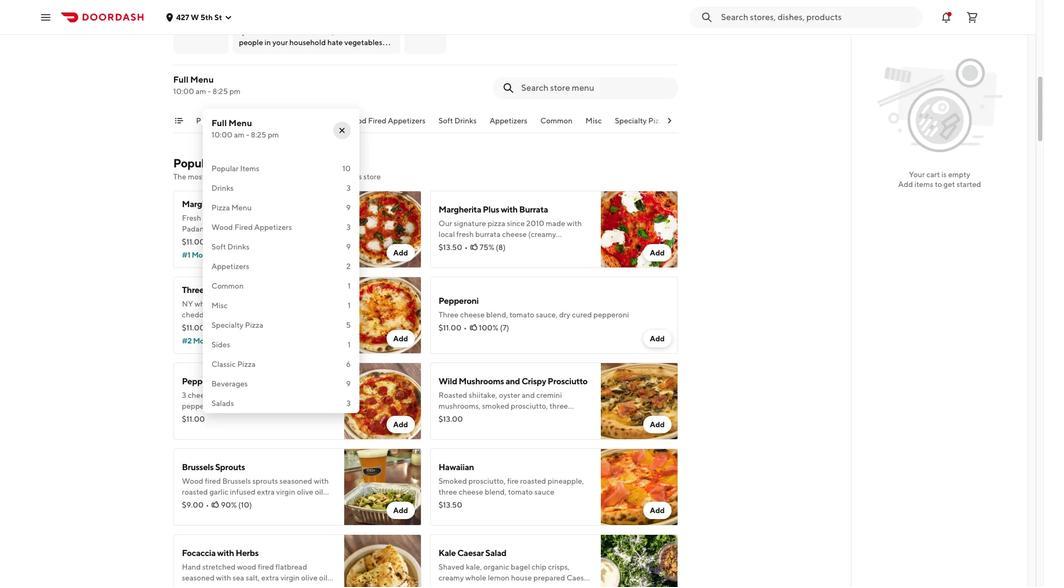 Task type: describe. For each thing, give the bounding box(es) containing it.
sauce inside hawaiian smoked prosciutto, fire roasted pineapple, three cheese blend, tomato sauce $13.50
[[534, 488, 554, 497]]

1 vertical spatial -
[[246, 131, 249, 139]]

blend, inside pepperoni three cheese blend, tomato sauce, dry cured pepperoni
[[486, 311, 508, 319]]

prepared
[[534, 574, 565, 582]]

extra inside focaccia with herbs hand stretched wood fired flatbread seasoned with sea salt, extra virgin olive oil and herbs
[[261, 574, 279, 582]]

oyster
[[499, 391, 520, 400]]

1 for misc
[[348, 301, 351, 310]]

100% (7)
[[479, 324, 509, 332]]

flatbread
[[275, 563, 307, 572]]

1 vertical spatial am
[[234, 131, 245, 139]]

pepperoni for pizza
[[182, 376, 222, 387]]

is
[[942, 170, 947, 179]]

prosciutto, inside wild mushrooms and crispy prosciutto roasted shiitake, oyster and cremini mushrooms, smoked prosciutto, three cheese blend, garlic pesto
[[511, 402, 548, 411]]

dry inside pepperoni three cheese blend, tomato sauce, dry cured pepperoni
[[559, 311, 570, 319]]

kale
[[439, 548, 456, 559]]

sea
[[233, 574, 244, 582]]

cremini
[[536, 391, 562, 400]]

(8)
[[496, 243, 506, 252]]

pizza inside margherita pizza classic fresh local mozzarella, grated grana padano, tomato sauce, basil and extra virgin olive oil
[[226, 199, 247, 209]]

sides
[[212, 340, 230, 349]]

$11.00 up #1
[[182, 238, 205, 246]]

from
[[332, 172, 348, 181]]

margherita pizza classic image
[[344, 191, 421, 268]]

0 items, open order cart image
[[966, 11, 979, 24]]

hawaiian image
[[601, 449, 678, 526]]

0 vertical spatial 5
[[195, 28, 199, 36]]

6
[[346, 360, 351, 369]]

burrata
[[475, 230, 501, 239]]

extra inside margherita plus with burrata our signature pizza since 2010 made with local fresh burrata cheese (creamy mozzarella), tomato sauce, fresh basil and basil infused extra virgin olive oil
[[483, 252, 501, 260]]

tomato inside margherita plus with burrata our signature pizza since 2010 made with local fresh burrata cheese (creamy mozzarella), tomato sauce, fresh basil and basil infused extra virgin olive oil
[[482, 241, 507, 250]]

$11.00 inside "pepperoni pizza 3 cheese blend, tomato sauce, dry cured pepperoni. $11.00"
[[182, 415, 205, 424]]

1 vertical spatial caesar
[[567, 574, 591, 582]]

• for three
[[464, 324, 467, 332]]

fresh
[[182, 214, 201, 222]]

0 vertical spatial full menu 10:00 am - 8:25 pm
[[173, 75, 241, 96]]

$11.00 down cheddar,
[[182, 324, 205, 332]]

mozzarella),
[[439, 241, 480, 250]]

soft inside button
[[439, 116, 453, 125]]

$9.00
[[182, 501, 204, 510]]

padano, inside three cheese ny whole milk mozzarella, irish white cheddar, grana padano, tomato sauce
[[236, 311, 265, 319]]

of 5 stars
[[188, 28, 213, 36]]

cheddar,
[[182, 311, 212, 319]]

100% (12)
[[222, 324, 256, 332]]

smoked
[[439, 477, 467, 486]]

#1 most liked
[[182, 251, 229, 259]]

blend, inside "pepperoni pizza 3 cheese blend, tomato sauce, dry cured pepperoni. $11.00"
[[214, 391, 236, 400]]

0 horizontal spatial full
[[173, 75, 188, 85]]

lemon
[[488, 574, 510, 582]]

popular right most
[[212, 164, 239, 173]]

2 vertical spatial basil
[[439, 252, 454, 260]]

brussels sprouts image
[[344, 449, 421, 526]]

plus
[[483, 204, 499, 215]]

three inside wild mushrooms and crispy prosciutto roasted shiitake, oyster and cremini mushrooms, smoked prosciutto, three cheese blend, garlic pesto
[[550, 402, 568, 411]]

herbs
[[236, 548, 259, 559]]

olive inside margherita pizza classic fresh local mozzarella, grated grana padano, tomato sauce, basil and extra virgin olive oil
[[182, 235, 198, 244]]

0 vertical spatial menu
[[190, 75, 214, 85]]

tomato inside pepperoni three cheese blend, tomato sauce, dry cured pepperoni
[[510, 311, 534, 319]]

2 horizontal spatial basil
[[550, 241, 566, 250]]

#2 most liked
[[182, 337, 230, 345]]

liked for pizza
[[210, 251, 229, 259]]

most
[[188, 172, 205, 181]]

2
[[346, 262, 351, 271]]

three inside three cheese ny whole milk mozzarella, irish white cheddar, grana padano, tomato sauce
[[182, 285, 204, 295]]

$9.00 •
[[182, 501, 209, 510]]

0 horizontal spatial classic
[[212, 360, 236, 369]]

classic pizza
[[212, 360, 256, 369]]

dishes
[[308, 172, 330, 181]]

virgin inside focaccia with herbs hand stretched wood fired flatbread seasoned with sea salt, extra virgin olive oil and herbs
[[280, 574, 300, 582]]

2010
[[526, 219, 544, 228]]

1 $13.50 from the top
[[439, 243, 462, 252]]

tomato inside margherita pizza classic fresh local mozzarella, grated grana padano, tomato sauce, basil and extra virgin olive oil
[[212, 225, 237, 233]]

shiitake,
[[469, 391, 497, 400]]

427 w 5th st
[[176, 13, 222, 21]]

prosciutto, inside hawaiian smoked prosciutto, fire roasted pineapple, three cheese blend, tomato sauce $13.50
[[469, 477, 506, 486]]

90% (10)
[[221, 501, 252, 510]]

pepperoni.
[[182, 402, 219, 411]]

9 for menu
[[346, 203, 351, 212]]

5th
[[201, 13, 213, 21]]

crispy
[[522, 376, 546, 387]]

(10)
[[238, 501, 252, 510]]

Item Search search field
[[521, 82, 669, 94]]

0 horizontal spatial wood fired appetizers
[[212, 223, 292, 232]]

1 horizontal spatial common
[[540, 116, 573, 125]]

100% (17)
[[222, 238, 255, 246]]

specialty pizza button
[[615, 115, 667, 133]]

and inside margherita plus with burrata our signature pizza since 2010 made with local fresh burrata cheese (creamy mozzarella), tomato sauce, fresh basil and basil infused extra virgin olive oil
[[568, 241, 581, 250]]

three cheese ny whole milk mozzarella, irish white cheddar, grana padano, tomato sauce
[[182, 285, 312, 319]]

burrata
[[519, 204, 548, 215]]

and inside focaccia with herbs hand stretched wood fired flatbread seasoned with sea salt, extra virgin olive oil and herbs
[[182, 585, 195, 587]]

beverages
[[212, 380, 248, 388]]

3 for drinks
[[346, 184, 351, 193]]

classic inside margherita pizza classic fresh local mozzarella, grated grana padano, tomato sauce, basil and extra virgin olive oil
[[248, 199, 275, 209]]

specialty inside button
[[615, 116, 647, 125]]

salad
[[485, 548, 506, 559]]

seasoned inside focaccia with herbs hand stretched wood fired flatbread seasoned with sea salt, extra virgin olive oil and herbs
[[182, 574, 215, 582]]

$13.00
[[439, 415, 463, 424]]

herbs
[[196, 585, 216, 587]]

1 vertical spatial fresh
[[531, 241, 549, 250]]

100% for pizza
[[222, 238, 242, 246]]

hawaiian smoked prosciutto, fire roasted pineapple, three cheese blend, tomato sauce $13.50
[[439, 462, 584, 510]]

1 horizontal spatial specialty pizza
[[615, 116, 667, 125]]

margherita plus with burrata our signature pizza since 2010 made with local fresh burrata cheese (creamy mozzarella), tomato sauce, fresh basil and basil infused extra virgin olive oil
[[439, 204, 582, 260]]

pineapple,
[[548, 477, 584, 486]]

grana inside kale caesar salad shaved kale, organic bagel chip crisps, creamy whole lemon house prepared caesar dressing, shaved grana padano
[[497, 585, 518, 587]]

st
[[214, 13, 222, 21]]

1 horizontal spatial wood
[[212, 223, 233, 232]]

2 vertical spatial drinks
[[227, 243, 250, 251]]

dressing,
[[439, 585, 469, 587]]

virgin inside the brussels sprouts wood fired brussels sprouts seasoned with roasted garlic infused extra virgin olive oil finished with toasted almonds
[[276, 488, 295, 497]]

pepperoni pizza image
[[344, 363, 421, 440]]

brussels sprouts wood fired brussels sprouts seasoned with roasted garlic infused extra virgin olive oil finished with toasted almonds
[[182, 462, 329, 507]]

1 for sides
[[348, 340, 351, 349]]

#2
[[182, 337, 192, 345]]

cheese inside "pepperoni pizza 3 cheese blend, tomato sauce, dry cured pepperoni. $11.00"
[[188, 391, 212, 400]]

0 horizontal spatial caesar
[[457, 548, 484, 559]]

mozzarella, for cheese
[[233, 300, 272, 308]]

shaved
[[471, 585, 495, 587]]

1 horizontal spatial 8:25
[[251, 131, 266, 139]]

ordered
[[244, 172, 272, 181]]

1 vertical spatial menu
[[229, 118, 252, 128]]

close menu navigation image
[[338, 126, 346, 135]]

open menu image
[[39, 11, 52, 24]]

grana inside margherita pizza classic fresh local mozzarella, grated grana padano, tomato sauce, basil and extra virgin olive oil
[[285, 214, 307, 222]]

75% (8)
[[480, 243, 506, 252]]

• for sprouts
[[206, 501, 209, 510]]

$13.50 •
[[439, 243, 468, 252]]

padano
[[520, 585, 546, 587]]

1 vertical spatial 10:00
[[212, 131, 232, 139]]

liked for cheese
[[212, 337, 230, 345]]

roasted
[[439, 391, 467, 400]]

1 for common
[[348, 282, 351, 290]]

1 horizontal spatial misc
[[586, 116, 602, 125]]

popular items the most commonly ordered items and dishes from this store
[[173, 156, 381, 181]]

focaccia with herbs image
[[344, 535, 421, 587]]

appetizers up cheese
[[212, 262, 249, 271]]

appetizers down grated
[[254, 223, 292, 232]]

0 horizontal spatial soft
[[212, 243, 226, 251]]

the
[[173, 172, 186, 181]]

mushrooms
[[459, 376, 504, 387]]

pizza menu
[[212, 203, 252, 212]]

wild
[[439, 376, 457, 387]]

3 for salads
[[346, 399, 351, 408]]

olive inside the brussels sprouts wood fired brussels sprouts seasoned with roasted garlic infused extra virgin olive oil finished with toasted almonds
[[297, 488, 313, 497]]

1 vertical spatial full menu 10:00 am - 8:25 pm
[[212, 118, 279, 139]]

fired inside focaccia with herbs hand stretched wood fired flatbread seasoned with sea salt, extra virgin olive oil and herbs
[[258, 563, 274, 572]]

90%
[[221, 501, 237, 510]]

grana inside three cheese ny whole milk mozzarella, irish white cheddar, grana padano, tomato sauce
[[213, 311, 235, 319]]

bagel
[[511, 563, 530, 572]]

and inside margherita pizza classic fresh local mozzarella, grated grana padano, tomato sauce, basil and extra virgin olive oil
[[279, 225, 292, 233]]

10
[[342, 164, 351, 173]]

appetizers button
[[490, 115, 527, 133]]

sauce, inside margherita plus with burrata our signature pizza since 2010 made with local fresh burrata cheese (creamy mozzarella), tomato sauce, fresh basil and basil infused extra virgin olive oil
[[508, 241, 530, 250]]

1 vertical spatial popular items
[[212, 164, 259, 173]]

$11.00 left 100% (7)
[[439, 324, 462, 332]]

mushrooms,
[[439, 402, 481, 411]]

1 horizontal spatial soft drinks
[[439, 116, 477, 125]]

items inside popular items the most commonly ordered items and dishes from this store
[[273, 172, 292, 181]]

blend, inside hawaiian smoked prosciutto, fire roasted pineapple, three cheese blend, tomato sauce $13.50
[[485, 488, 507, 497]]

most for margherita
[[192, 251, 209, 259]]

#1
[[182, 251, 190, 259]]

pepperoni
[[593, 311, 629, 319]]

appetizers inside button
[[388, 116, 426, 125]]

salads
[[212, 399, 234, 408]]

whole inside three cheese ny whole milk mozzarella, irish white cheddar, grana padano, tomato sauce
[[195, 300, 215, 308]]

1 horizontal spatial 5
[[346, 321, 351, 330]]

0 horizontal spatial am
[[196, 87, 206, 96]]

extra inside margherita pizza classic fresh local mozzarella, grated grana padano, tomato sauce, basil and extra virgin olive oil
[[293, 225, 311, 233]]

house
[[511, 574, 532, 582]]

cheese inside pepperoni three cheese blend, tomato sauce, dry cured pepperoni
[[460, 311, 485, 319]]

0 vertical spatial popular items
[[196, 116, 244, 125]]

white
[[290, 300, 309, 308]]

1 vertical spatial specialty
[[212, 321, 243, 330]]

garlic inside the brussels sprouts wood fired brussels sprouts seasoned with roasted garlic infused extra virgin olive oil finished with toasted almonds
[[209, 488, 228, 497]]

margherita pizza classic fresh local mozzarella, grated grana padano, tomato sauce, basil and extra virgin olive oil
[[182, 199, 332, 244]]

0 vertical spatial wood fired appetizers
[[345, 116, 426, 125]]

oil inside margherita pizza classic fresh local mozzarella, grated grana padano, tomato sauce, basil and extra virgin olive oil
[[200, 235, 208, 244]]

1 vertical spatial misc
[[212, 301, 228, 310]]

(7)
[[500, 324, 509, 332]]

wood fired appetizers button
[[345, 115, 426, 133]]



Task type: locate. For each thing, give the bounding box(es) containing it.
1 vertical spatial common
[[212, 282, 244, 290]]

margherita for pizza
[[182, 199, 225, 209]]

sprouts
[[252, 477, 278, 486]]

popular items right "show menu categories" icon
[[196, 116, 244, 125]]

wood up the finished
[[182, 477, 203, 486]]

• right $9.00
[[206, 501, 209, 510]]

0 vertical spatial fired
[[205, 477, 221, 486]]

your
[[909, 170, 925, 179]]

1 vertical spatial full
[[212, 118, 227, 128]]

1 horizontal spatial am
[[234, 131, 245, 139]]

1 horizontal spatial full
[[212, 118, 227, 128]]

virgin inside margherita plus with burrata our signature pizza since 2010 made with local fresh burrata cheese (creamy mozzarella), tomato sauce, fresh basil and basil infused extra virgin olive oil
[[502, 252, 521, 260]]

$13.50 down smoked
[[439, 501, 462, 510]]

brussels down sprouts at bottom left
[[222, 477, 251, 486]]

pepperoni up $11.00 •
[[439, 296, 479, 306]]

most for three
[[193, 337, 210, 345]]

• left 75%
[[465, 243, 468, 252]]

chip
[[532, 563, 547, 572]]

full menu 10:00 am - 8:25 pm up popular items button
[[173, 75, 241, 96]]

virgin inside margherita pizza classic fresh local mozzarella, grated grana padano, tomato sauce, basil and extra virgin olive oil
[[313, 225, 332, 233]]

this
[[349, 172, 362, 181]]

seasoned up herbs
[[182, 574, 215, 582]]

2 horizontal spatial grana
[[497, 585, 518, 587]]

mozzarella, down pizza menu
[[221, 214, 260, 222]]

milk
[[217, 300, 231, 308]]

0 vertical spatial mozzarella,
[[221, 214, 260, 222]]

$13.50
[[439, 243, 462, 252], [439, 501, 462, 510]]

liked
[[210, 251, 229, 259], [212, 337, 230, 345]]

0 horizontal spatial soft drinks
[[212, 243, 250, 251]]

appetizers left common button
[[490, 116, 527, 125]]

wood up close menu navigation icon
[[345, 116, 367, 125]]

pm up popular items the most commonly ordered items and dishes from this store
[[268, 131, 279, 139]]

popular inside popular items the most commonly ordered items and dishes from this store
[[173, 156, 214, 170]]

padano, inside margherita pizza classic fresh local mozzarella, grated grana padano, tomato sauce, basil and extra virgin olive oil
[[182, 225, 210, 233]]

items inside button
[[225, 116, 244, 125]]

$13.50 inside hawaiian smoked prosciutto, fire roasted pineapple, three cheese blend, tomato sauce $13.50
[[439, 501, 462, 510]]

$13.50 down our
[[439, 243, 462, 252]]

full up "show menu categories" icon
[[173, 75, 188, 85]]

2 vertical spatial menu
[[231, 203, 252, 212]]

popular up most
[[173, 156, 214, 170]]

creamy
[[439, 574, 464, 582]]

kale caesar salad shaved kale, organic bagel chip crisps, creamy whole lemon house prepared caesar dressing, shaved grana padano
[[439, 548, 591, 587]]

cheese
[[206, 285, 235, 295]]

1 vertical spatial roasted
[[182, 488, 208, 497]]

1 horizontal spatial grana
[[285, 214, 307, 222]]

fire
[[507, 477, 519, 486]]

1 vertical spatial liked
[[212, 337, 230, 345]]

(12)
[[243, 324, 256, 332]]

2 1 from the top
[[348, 301, 351, 310]]

0 vertical spatial basil
[[261, 225, 277, 233]]

cheese down mushrooms,
[[439, 413, 463, 421]]

roasted up the finished
[[182, 488, 208, 497]]

w
[[191, 13, 199, 21]]

1 vertical spatial drinks
[[212, 184, 234, 193]]

3 up pepperoni.
[[182, 391, 186, 400]]

caesar
[[457, 548, 484, 559], [567, 574, 591, 582]]

cart
[[927, 170, 940, 179]]

roasted right fire
[[520, 477, 546, 486]]

75%
[[480, 243, 494, 252]]

drinks left appetizers button
[[455, 116, 477, 125]]

1 horizontal spatial padano,
[[236, 311, 265, 319]]

1 horizontal spatial three
[[439, 311, 459, 319]]

am up popular items button
[[196, 87, 206, 96]]

Store search: begin typing to search for stores available on DoorDash text field
[[721, 11, 916, 23]]

1 vertical spatial basil
[[550, 241, 566, 250]]

1 vertical spatial 9
[[346, 243, 351, 251]]

1 vertical spatial prosciutto,
[[469, 477, 506, 486]]

grated
[[261, 214, 284, 222]]

basil down grated
[[261, 225, 277, 233]]

0 horizontal spatial fired
[[205, 477, 221, 486]]

prosciutto, up pesto
[[511, 402, 548, 411]]

drinks down commonly
[[212, 184, 234, 193]]

1 horizontal spatial basil
[[439, 252, 454, 260]]

1 horizontal spatial fired
[[258, 563, 274, 572]]

0 vertical spatial misc
[[586, 116, 602, 125]]

misc button
[[586, 115, 602, 133]]

9 down 6
[[346, 380, 351, 388]]

5 up 6
[[346, 321, 351, 330]]

blend,
[[486, 311, 508, 319], [214, 391, 236, 400], [465, 413, 486, 421], [485, 488, 507, 497]]

8:25 up popular items the most commonly ordered items and dishes from this store
[[251, 131, 266, 139]]

8:25
[[212, 87, 228, 96], [251, 131, 266, 139]]

misc down item search search box
[[586, 116, 602, 125]]

empty
[[948, 170, 970, 179]]

fired down sprouts at bottom left
[[205, 477, 221, 486]]

1 vertical spatial padano,
[[236, 311, 265, 319]]

oil inside margherita plus with burrata our signature pizza since 2010 made with local fresh burrata cheese (creamy mozzarella), tomato sauce, fresh basil and basil infused extra virgin olive oil
[[541, 252, 549, 260]]

sauce, inside margherita pizza classic fresh local mozzarella, grated grana padano, tomato sauce, basil and extra virgin olive oil
[[238, 225, 260, 233]]

pizza inside "pepperoni pizza 3 cheese blend, tomato sauce, dry cured pepperoni. $11.00"
[[224, 376, 244, 387]]

2 vertical spatial •
[[206, 501, 209, 510]]

1 horizontal spatial wood fired appetizers
[[345, 116, 426, 125]]

0 horizontal spatial local
[[203, 214, 219, 222]]

mozzarella, inside margherita pizza classic fresh local mozzarella, grated grana padano, tomato sauce, basil and extra virgin olive oil
[[221, 214, 260, 222]]

0 horizontal spatial grana
[[213, 311, 235, 319]]

popular items
[[196, 116, 244, 125], [212, 164, 259, 173]]

virgin right 75%
[[502, 252, 521, 260]]

427 w 5th st button
[[165, 13, 233, 21]]

2 vertical spatial wood
[[182, 477, 203, 486]]

sauce inside three cheese ny whole milk mozzarella, irish white cheddar, grana padano, tomato sauce
[[292, 311, 312, 319]]

menu
[[190, 75, 214, 85], [229, 118, 252, 128], [231, 203, 252, 212]]

5 right of
[[195, 28, 199, 36]]

infused up toasted
[[230, 488, 256, 497]]

1 vertical spatial $13.50
[[439, 501, 462, 510]]

3 1 from the top
[[348, 340, 351, 349]]

dry inside "pepperoni pizza 3 cheese blend, tomato sauce, dry cured pepperoni. $11.00"
[[287, 391, 298, 400]]

salt,
[[246, 574, 260, 582]]

0 vertical spatial specialty pizza
[[615, 116, 667, 125]]

add inside your cart is empty add items to get started
[[898, 180, 913, 189]]

8:25 up popular items button
[[212, 87, 228, 96]]

grana down 'milk'
[[213, 311, 235, 319]]

three down cremini
[[550, 402, 568, 411]]

cheese up pepperoni.
[[188, 391, 212, 400]]

pesto
[[508, 413, 528, 421]]

three
[[182, 285, 204, 295], [439, 311, 459, 319]]

0 horizontal spatial prosciutto,
[[469, 477, 506, 486]]

show menu categories image
[[174, 116, 183, 125]]

mozzarella,
[[221, 214, 260, 222], [233, 300, 272, 308]]

cheese inside margherita plus with burrata our signature pizza since 2010 made with local fresh burrata cheese (creamy mozzarella), tomato sauce, fresh basil and basil infused extra virgin olive oil
[[502, 230, 527, 239]]

0 vertical spatial sauce
[[292, 311, 312, 319]]

roasted inside hawaiian smoked prosciutto, fire roasted pineapple, three cheese blend, tomato sauce $13.50
[[520, 477, 546, 486]]

wood down pizza menu
[[212, 223, 233, 232]]

our
[[439, 219, 452, 228]]

virgin down flatbread
[[280, 574, 300, 582]]

items
[[273, 172, 292, 181], [915, 180, 933, 189]]

0 horizontal spatial 5
[[195, 28, 199, 36]]

pizza inside button
[[648, 116, 667, 125]]

0 vertical spatial $13.50
[[439, 243, 462, 252]]

0 horizontal spatial 8:25
[[212, 87, 228, 96]]

local right fresh
[[203, 214, 219, 222]]

margherita for plus
[[439, 204, 481, 215]]

soft drinks left appetizers button
[[439, 116, 477, 125]]

1 vertical spatial pm
[[268, 131, 279, 139]]

local inside margherita pizza classic fresh local mozzarella, grated grana padano, tomato sauce, basil and extra virgin olive oil
[[203, 214, 219, 222]]

• left 100% (7)
[[464, 324, 467, 332]]

1 vertical spatial infused
[[230, 488, 256, 497]]

0 horizontal spatial pm
[[229, 87, 241, 96]]

sprouts
[[215, 462, 245, 473]]

soft drinks down pizza menu
[[212, 243, 250, 251]]

of
[[188, 28, 194, 36]]

0 vertical spatial -
[[208, 87, 211, 96]]

1 vertical spatial cured
[[300, 391, 320, 400]]

0 vertical spatial whole
[[195, 300, 215, 308]]

sauce, inside "pepperoni pizza 3 cheese blend, tomato sauce, dry cured pepperoni. $11.00"
[[264, 391, 285, 400]]

1 vertical spatial sauce
[[534, 488, 554, 497]]

hand
[[182, 563, 201, 572]]

local down our
[[439, 230, 455, 239]]

cured inside "pepperoni pizza 3 cheese blend, tomato sauce, dry cured pepperoni. $11.00"
[[300, 391, 320, 400]]

three
[[550, 402, 568, 411], [439, 488, 457, 497]]

3 for wood fired appetizers
[[346, 223, 351, 232]]

3 up the 2
[[346, 223, 351, 232]]

three inside pepperoni three cheese blend, tomato sauce, dry cured pepperoni
[[439, 311, 459, 319]]

specialty pizza right misc button
[[615, 116, 667, 125]]

fired inside the brussels sprouts wood fired brussels sprouts seasoned with roasted garlic infused extra virgin olive oil finished with toasted almonds
[[205, 477, 221, 486]]

and inside popular items the most commonly ordered items and dishes from this store
[[294, 172, 307, 181]]

olive inside margherita plus with burrata our signature pizza since 2010 made with local fresh burrata cheese (creamy mozzarella), tomato sauce, fresh basil and basil infused extra virgin olive oil
[[523, 252, 539, 260]]

- up popular items button
[[208, 87, 211, 96]]

roasted inside the brussels sprouts wood fired brussels sprouts seasoned with roasted garlic infused extra virgin olive oil finished with toasted almonds
[[182, 488, 208, 497]]

margherita inside margherita pizza classic fresh local mozzarella, grated grana padano, tomato sauce, basil and extra virgin olive oil
[[182, 199, 225, 209]]

most right #1
[[192, 251, 209, 259]]

margherita up fresh
[[182, 199, 225, 209]]

brussels left sprouts at bottom left
[[182, 462, 214, 473]]

fresh
[[456, 230, 474, 239], [531, 241, 549, 250]]

100% left the (7)
[[479, 324, 498, 332]]

1 vertical spatial mozzarella,
[[233, 300, 272, 308]]

1 1 from the top
[[348, 282, 351, 290]]

stretched
[[202, 563, 236, 572]]

tomato
[[212, 225, 237, 233], [482, 241, 507, 250], [266, 311, 291, 319], [510, 311, 534, 319], [237, 391, 262, 400], [508, 488, 533, 497]]

specialty right misc button
[[615, 116, 647, 125]]

0 vertical spatial garlic
[[488, 413, 507, 421]]

pepperoni pizza 3 cheese blend, tomato sauce, dry cured pepperoni. $11.00
[[182, 376, 320, 424]]

1 vertical spatial specialty pizza
[[212, 321, 263, 330]]

1 vertical spatial brussels
[[222, 477, 251, 486]]

tomato inside "pepperoni pizza 3 cheese blend, tomato sauce, dry cured pepperoni. $11.00"
[[237, 391, 262, 400]]

2 vertical spatial 1
[[348, 340, 351, 349]]

to
[[935, 180, 942, 189]]

basil
[[261, 225, 277, 233], [550, 241, 566, 250], [439, 252, 454, 260]]

scroll menu navigation right image
[[665, 116, 674, 125]]

fresh down (creamy
[[531, 241, 549, 250]]

items right 'ordered'
[[273, 172, 292, 181]]

1 vertical spatial fired
[[234, 223, 253, 232]]

1 vertical spatial dry
[[287, 391, 298, 400]]

0 vertical spatial am
[[196, 87, 206, 96]]

3 down 6
[[346, 399, 351, 408]]

0 horizontal spatial brussels
[[182, 462, 214, 473]]

pepperoni
[[439, 296, 479, 306], [182, 376, 222, 387]]

drinks down pizza menu
[[227, 243, 250, 251]]

local
[[203, 214, 219, 222], [439, 230, 455, 239]]

items inside popular items the most commonly ordered items and dishes from this store
[[217, 156, 246, 170]]

oil inside the brussels sprouts wood fired brussels sprouts seasoned with roasted garlic infused extra virgin olive oil finished with toasted almonds
[[315, 488, 323, 497]]

garlic up 90%
[[209, 488, 228, 497]]

pepperoni inside pepperoni three cheese blend, tomato sauce, dry cured pepperoni
[[439, 296, 479, 306]]

most right #2
[[193, 337, 210, 345]]

0 horizontal spatial misc
[[212, 301, 228, 310]]

common
[[540, 116, 573, 125], [212, 282, 244, 290]]

cured inside pepperoni three cheese blend, tomato sauce, dry cured pepperoni
[[572, 311, 592, 319]]

whole up cheddar,
[[195, 300, 215, 308]]

sauce, inside pepperoni three cheese blend, tomato sauce, dry cured pepperoni
[[536, 311, 558, 319]]

pepperoni inside "pepperoni pizza 3 cheese blend, tomato sauce, dry cured pepperoni. $11.00"
[[182, 376, 222, 387]]

caesar up kale,
[[457, 548, 484, 559]]

signature
[[454, 219, 486, 228]]

pepperoni for three
[[439, 296, 479, 306]]

three down smoked
[[439, 488, 457, 497]]

0 vertical spatial •
[[465, 243, 468, 252]]

0 horizontal spatial common
[[212, 282, 244, 290]]

(creamy
[[528, 230, 556, 239]]

whole up shaved
[[465, 574, 486, 582]]

caesar down crisps,
[[567, 574, 591, 582]]

sauce,
[[238, 225, 260, 233], [508, 241, 530, 250], [536, 311, 558, 319], [264, 391, 285, 400]]

whole inside kale caesar salad shaved kale, organic bagel chip crisps, creamy whole lemon house prepared caesar dressing, shaved grana padano
[[465, 574, 486, 582]]

1 horizontal spatial seasoned
[[280, 477, 312, 486]]

0 horizontal spatial 10:00
[[173, 87, 194, 96]]

appetizers
[[388, 116, 426, 125], [490, 116, 527, 125], [254, 223, 292, 232], [212, 262, 249, 271]]

1 horizontal spatial local
[[439, 230, 455, 239]]

started
[[957, 180, 981, 189]]

0 horizontal spatial dry
[[287, 391, 298, 400]]

basil down mozzarella),
[[439, 252, 454, 260]]

margherita up signature
[[439, 204, 481, 215]]

100% left (17)
[[222, 238, 242, 246]]

cured
[[572, 311, 592, 319], [300, 391, 320, 400]]

0 vertical spatial classic
[[248, 199, 275, 209]]

0 horizontal spatial sauce
[[292, 311, 312, 319]]

0 horizontal spatial garlic
[[209, 488, 228, 497]]

1 horizontal spatial brussels
[[222, 477, 251, 486]]

10:00 up "show menu categories" icon
[[173, 87, 194, 96]]

10:00 up commonly
[[212, 131, 232, 139]]

2 9 from the top
[[346, 243, 351, 251]]

cheese inside wild mushrooms and crispy prosciutto roasted shiitake, oyster and cremini mushrooms, smoked prosciutto, three cheese blend, garlic pesto
[[439, 413, 463, 421]]

fired inside button
[[368, 116, 386, 125]]

cheese inside hawaiian smoked prosciutto, fire roasted pineapple, three cheese blend, tomato sauce $13.50
[[459, 488, 483, 497]]

1 vertical spatial classic
[[212, 360, 236, 369]]

am up commonly
[[234, 131, 245, 139]]

three cheese image
[[344, 277, 421, 354]]

9 for drinks
[[346, 243, 351, 251]]

cheese up $11.00 •
[[460, 311, 485, 319]]

1 vertical spatial most
[[193, 337, 210, 345]]

fired
[[368, 116, 386, 125], [234, 223, 253, 232]]

kale,
[[466, 563, 482, 572]]

blend, inside wild mushrooms and crispy prosciutto roasted shiitake, oyster and cremini mushrooms, smoked prosciutto, three cheese blend, garlic pesto
[[465, 413, 486, 421]]

0 vertical spatial infused
[[456, 252, 482, 260]]

focaccia
[[182, 548, 216, 559]]

garlic down smoked
[[488, 413, 507, 421]]

1
[[348, 282, 351, 290], [348, 301, 351, 310], [348, 340, 351, 349]]

1 vertical spatial •
[[464, 324, 467, 332]]

whole
[[195, 300, 215, 308], [465, 574, 486, 582]]

cheese down smoked
[[459, 488, 483, 497]]

mozzarella, up (12)
[[233, 300, 272, 308]]

0 vertical spatial cured
[[572, 311, 592, 319]]

notification bell image
[[940, 11, 953, 24]]

3 inside "pepperoni pizza 3 cheese blend, tomato sauce, dry cured pepperoni. $11.00"
[[182, 391, 186, 400]]

(17)
[[243, 238, 255, 246]]

three inside hawaiian smoked prosciutto, fire roasted pineapple, three cheese blend, tomato sauce $13.50
[[439, 488, 457, 497]]

common button
[[540, 115, 573, 133]]

0 vertical spatial brussels
[[182, 462, 214, 473]]

1 9 from the top
[[346, 203, 351, 212]]

wood inside button
[[345, 116, 367, 125]]

1 vertical spatial three
[[439, 311, 459, 319]]

items inside your cart is empty add items to get started
[[915, 180, 933, 189]]

1 horizontal spatial garlic
[[488, 413, 507, 421]]

popular inside button
[[196, 116, 223, 125]]

1 vertical spatial grana
[[213, 311, 235, 319]]

extra inside the brussels sprouts wood fired brussels sprouts seasoned with roasted garlic infused extra virgin olive oil finished with toasted almonds
[[257, 488, 275, 497]]

tomato inside three cheese ny whole milk mozzarella, irish white cheddar, grana padano, tomato sauce
[[266, 311, 291, 319]]

liked down 100% (17)
[[210, 251, 229, 259]]

0 vertical spatial liked
[[210, 251, 229, 259]]

0 vertical spatial wood
[[345, 116, 367, 125]]

• for plus
[[465, 243, 468, 252]]

soft
[[439, 116, 453, 125], [212, 243, 226, 251]]

padano, down fresh
[[182, 225, 210, 233]]

10:00
[[173, 87, 194, 96], [212, 131, 232, 139]]

0 horizontal spatial padano,
[[182, 225, 210, 233]]

9 down this
[[346, 203, 351, 212]]

wood inside the brussels sprouts wood fired brussels sprouts seasoned with roasted garlic infused extra virgin olive oil finished with toasted almonds
[[182, 477, 203, 486]]

0 vertical spatial fired
[[368, 116, 386, 125]]

pm up popular items button
[[229, 87, 241, 96]]

soft drinks button
[[439, 115, 477, 133]]

three up ny
[[182, 285, 204, 295]]

your cart is empty add items to get started
[[898, 170, 981, 189]]

2 vertical spatial 9
[[346, 380, 351, 388]]

sauce down white
[[292, 311, 312, 319]]

wild mushrooms and crispy prosciutto image
[[601, 363, 678, 440]]

add
[[898, 180, 913, 189], [393, 249, 408, 257], [650, 249, 665, 257], [393, 334, 408, 343], [650, 334, 665, 343], [393, 420, 408, 429], [650, 420, 665, 429], [393, 506, 408, 515], [650, 506, 665, 515]]

local inside margherita plus with burrata our signature pizza since 2010 made with local fresh burrata cheese (creamy mozzarella), tomato sauce, fresh basil and basil infused extra virgin olive oil
[[439, 230, 455, 239]]

margherita inside margherita plus with burrata our signature pizza since 2010 made with local fresh burrata cheese (creamy mozzarella), tomato sauce, fresh basil and basil infused extra virgin olive oil
[[439, 204, 481, 215]]

1 horizontal spatial specialty
[[615, 116, 647, 125]]

popular items up pizza menu
[[212, 164, 259, 173]]

sauce
[[292, 311, 312, 319], [534, 488, 554, 497]]

almonds
[[255, 499, 285, 507]]

tomato inside hawaiian smoked prosciutto, fire roasted pineapple, three cheese blend, tomato sauce $13.50
[[508, 488, 533, 497]]

items down your
[[915, 180, 933, 189]]

garlic
[[488, 413, 507, 421], [209, 488, 228, 497]]

oil inside focaccia with herbs hand stretched wood fired flatbread seasoned with sea salt, extra virgin olive oil and herbs
[[319, 574, 327, 582]]

hawaiian
[[439, 462, 474, 473]]

classic up grated
[[248, 199, 275, 209]]

0 vertical spatial fresh
[[456, 230, 474, 239]]

full menu 10:00 am - 8:25 pm up 'ordered'
[[212, 118, 279, 139]]

1 horizontal spatial whole
[[465, 574, 486, 582]]

virgin up 'almonds' at the left of the page
[[276, 488, 295, 497]]

1 horizontal spatial sauce
[[534, 488, 554, 497]]

margherita plus with burrata image
[[601, 191, 678, 268]]

3 9 from the top
[[346, 380, 351, 388]]

brussels
[[182, 462, 214, 473], [222, 477, 251, 486]]

seasoned inside the brussels sprouts wood fired brussels sprouts seasoned with roasted garlic infused extra virgin olive oil finished with toasted almonds
[[280, 477, 312, 486]]

mozzarella, for pizza
[[221, 214, 260, 222]]

pizza
[[648, 116, 667, 125], [226, 199, 247, 209], [212, 203, 230, 212], [245, 321, 263, 330], [237, 360, 256, 369], [224, 376, 244, 387]]

infused inside the brussels sprouts wood fired brussels sprouts seasoned with roasted garlic infused extra virgin olive oil finished with toasted almonds
[[230, 488, 256, 497]]

common left misc button
[[540, 116, 573, 125]]

most
[[192, 251, 209, 259], [193, 337, 210, 345]]

cheese
[[502, 230, 527, 239], [460, 311, 485, 319], [188, 391, 212, 400], [439, 413, 463, 421], [459, 488, 483, 497]]

3
[[346, 184, 351, 193], [346, 223, 351, 232], [182, 391, 186, 400], [346, 399, 351, 408]]

2 $13.50 from the top
[[439, 501, 462, 510]]

ny
[[182, 300, 193, 308]]

infused down mozzarella),
[[456, 252, 482, 260]]

1 horizontal spatial 10:00
[[212, 131, 232, 139]]

sauce down pineapple,
[[534, 488, 554, 497]]

1 horizontal spatial soft
[[439, 116, 453, 125]]

grana right grated
[[285, 214, 307, 222]]

kale caesar salad image
[[601, 535, 678, 587]]

add button
[[387, 244, 415, 262], [643, 244, 671, 262], [387, 330, 415, 348], [643, 330, 671, 348], [387, 416, 415, 433], [643, 416, 671, 433], [387, 502, 415, 519], [643, 502, 671, 519]]

drinks inside button
[[455, 116, 477, 125]]

mozzarella, inside three cheese ny whole milk mozzarella, irish white cheddar, grana padano, tomato sauce
[[233, 300, 272, 308]]

liked down 100% (12)
[[212, 337, 230, 345]]

1 vertical spatial three
[[439, 488, 457, 497]]

classic down sides
[[212, 360, 236, 369]]

common up 'milk'
[[212, 282, 244, 290]]

infused inside margherita plus with burrata our signature pizza since 2010 made with local fresh burrata cheese (creamy mozzarella), tomato sauce, fresh basil and basil infused extra virgin olive oil
[[456, 252, 482, 260]]

1 horizontal spatial -
[[246, 131, 249, 139]]

1 vertical spatial wood fired appetizers
[[212, 223, 292, 232]]

three up $11.00 •
[[439, 311, 459, 319]]

focaccia with herbs hand stretched wood fired flatbread seasoned with sea salt, extra virgin olive oil and herbs
[[182, 548, 327, 587]]

100% for cheese
[[222, 324, 242, 332]]

basil inside margherita pizza classic fresh local mozzarella, grated grana padano, tomato sauce, basil and extra virgin olive oil
[[261, 225, 277, 233]]

$11.00 down pepperoni.
[[182, 415, 205, 424]]

427
[[176, 13, 189, 21]]

0 vertical spatial pm
[[229, 87, 241, 96]]

olive inside focaccia with herbs hand stretched wood fired flatbread seasoned with sea salt, extra virgin olive oil and herbs
[[301, 574, 318, 582]]

seasoned right sprouts
[[280, 477, 312, 486]]

shaved
[[439, 563, 464, 572]]

oil
[[200, 235, 208, 244], [541, 252, 549, 260], [315, 488, 323, 497], [319, 574, 327, 582]]

-
[[208, 87, 211, 96], [246, 131, 249, 139]]

garlic inside wild mushrooms and crispy prosciutto roasted shiitake, oyster and cremini mushrooms, smoked prosciutto, three cheese blend, garlic pesto
[[488, 413, 507, 421]]



Task type: vqa. For each thing, say whether or not it's contained in the screenshot.


